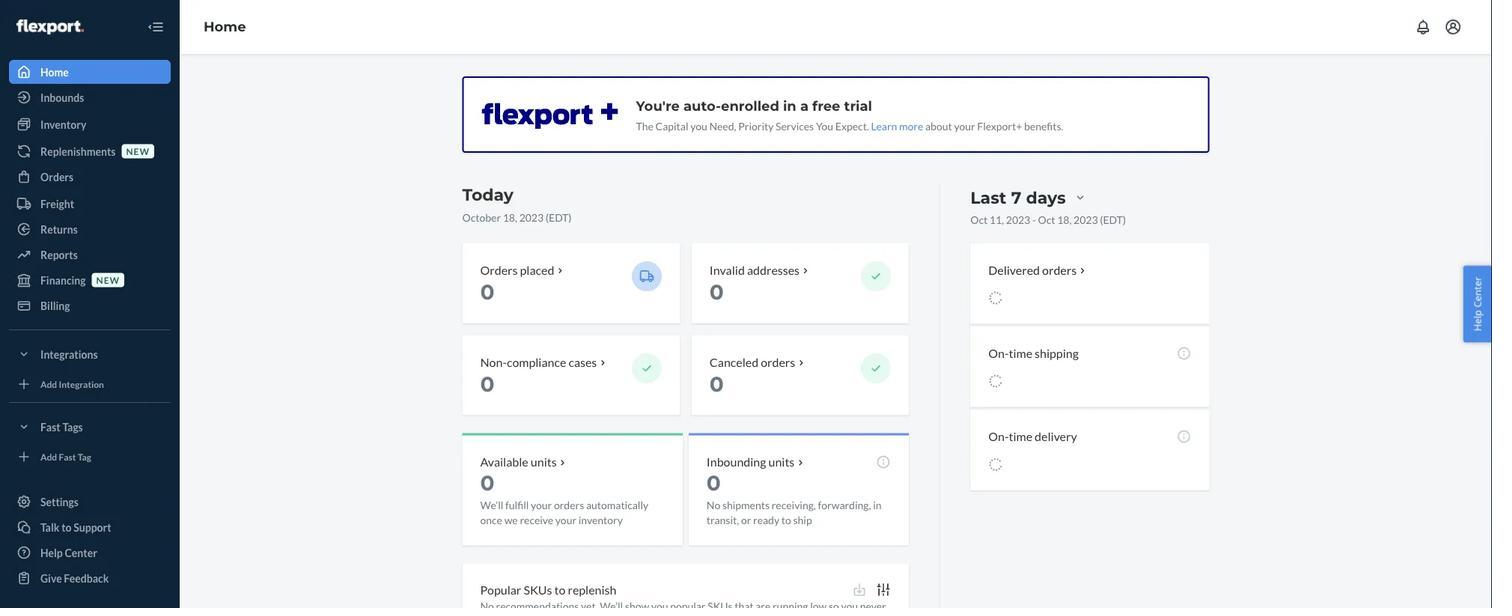 Task type: locate. For each thing, give the bounding box(es) containing it.
replenishments
[[40, 145, 116, 158]]

0 horizontal spatial new
[[96, 274, 120, 285]]

0 horizontal spatial help center
[[40, 546, 97, 559]]

0 vertical spatial in
[[783, 97, 797, 114]]

0 horizontal spatial orders
[[554, 499, 584, 511]]

your up receive
[[531, 499, 552, 511]]

orders
[[1042, 262, 1077, 277], [761, 354, 795, 369], [554, 499, 584, 511]]

new for replenishments
[[126, 146, 150, 156]]

today october 18, 2023 ( edt )
[[462, 185, 572, 224]]

home up inbounds at the top
[[40, 66, 69, 78]]

home link up inbounds link
[[9, 60, 171, 84]]

in inside you're auto-enrolled in a free trial the capital you need, priority services you expect. learn more about your flexport+ benefits.
[[783, 97, 797, 114]]

2 vertical spatial your
[[555, 514, 577, 526]]

trial
[[844, 97, 872, 114]]

2 horizontal spatial orders
[[1042, 262, 1077, 277]]

shipments
[[723, 499, 770, 511]]

1 vertical spatial center
[[65, 546, 97, 559]]

popular
[[480, 583, 521, 597]]

0 vertical spatial center
[[1471, 277, 1484, 307]]

on- left delivery
[[989, 429, 1009, 444]]

to
[[782, 514, 791, 526], [62, 521, 72, 534], [554, 583, 566, 597]]

help center
[[1471, 277, 1484, 331], [40, 546, 97, 559]]

new down reports link at the left
[[96, 274, 120, 285]]

1 horizontal spatial help
[[1471, 310, 1484, 331]]

1 horizontal spatial edt
[[1103, 213, 1123, 226]]

add down "fast tags"
[[40, 451, 57, 462]]

1 vertical spatial fast
[[59, 451, 76, 462]]

1 on- from the top
[[989, 346, 1009, 360]]

0 vertical spatial orders
[[40, 170, 74, 183]]

orders
[[40, 170, 74, 183], [480, 262, 518, 277]]

0 for non-
[[480, 371, 495, 397]]

2023 left - on the top of page
[[1006, 213, 1031, 226]]

2 units from the left
[[769, 455, 795, 469]]

0 vertical spatial help
[[1471, 310, 1484, 331]]

18, inside 'today october 18, 2023 ( edt )'
[[503, 211, 517, 224]]

time for delivery
[[1009, 429, 1033, 444]]

to left ship
[[782, 514, 791, 526]]

0 vertical spatial on-
[[989, 346, 1009, 360]]

reports
[[40, 248, 78, 261]]

1 vertical spatial time
[[1009, 429, 1033, 444]]

billing
[[40, 299, 70, 312]]

0 horizontal spatial orders
[[40, 170, 74, 183]]

enrolled
[[721, 97, 779, 114]]

oct
[[971, 213, 988, 226], [1038, 213, 1055, 226]]

1 horizontal spatial units
[[769, 455, 795, 469]]

talk
[[40, 521, 60, 534]]

your right receive
[[555, 514, 577, 526]]

0 vertical spatial new
[[126, 146, 150, 156]]

inventory
[[40, 118, 86, 131]]

fast
[[40, 420, 60, 433], [59, 451, 76, 462]]

orders for canceled orders
[[761, 354, 795, 369]]

a
[[800, 97, 809, 114]]

0 down invalid
[[710, 279, 724, 305]]

home link
[[204, 18, 246, 35], [9, 60, 171, 84]]

popular skus to replenish
[[480, 583, 617, 597]]

add left integration
[[40, 378, 57, 389]]

0 vertical spatial home link
[[204, 18, 246, 35]]

0 horizontal spatial (
[[546, 211, 549, 224]]

your right the 'about' in the right top of the page
[[954, 119, 975, 132]]

on-
[[989, 346, 1009, 360], [989, 429, 1009, 444]]

2 time from the top
[[1009, 429, 1033, 444]]

compliance
[[507, 354, 566, 369]]

0 horizontal spatial edt
[[549, 211, 569, 224]]

0 inside the 0 no shipments receiving, forwarding, in transit, or ready to ship
[[707, 470, 721, 495]]

in
[[783, 97, 797, 114], [873, 499, 882, 511]]

orders right delivered
[[1042, 262, 1077, 277]]

2 on- from the top
[[989, 429, 1009, 444]]

2 horizontal spatial your
[[954, 119, 975, 132]]

(
[[546, 211, 549, 224], [1100, 213, 1103, 226]]

1 vertical spatial orders
[[480, 262, 518, 277]]

on- for on-time shipping
[[989, 346, 1009, 360]]

time
[[1009, 346, 1033, 360], [1009, 429, 1033, 444]]

0 for invalid
[[710, 279, 724, 305]]

tag
[[78, 451, 91, 462]]

0 horizontal spatial home link
[[9, 60, 171, 84]]

0 for orders
[[480, 279, 495, 305]]

fast left tags
[[40, 420, 60, 433]]

you're auto-enrolled in a free trial the capital you need, priority services you expect. learn more about your flexport+ benefits.
[[636, 97, 1064, 132]]

1 vertical spatial home
[[40, 66, 69, 78]]

2023
[[519, 211, 544, 224], [1006, 213, 1031, 226], [1074, 213, 1098, 226]]

in left a
[[783, 97, 797, 114]]

orders left placed
[[480, 262, 518, 277]]

0 vertical spatial fast
[[40, 420, 60, 433]]

1 horizontal spatial center
[[1471, 277, 1484, 307]]

( right - on the top of page
[[1100, 213, 1103, 226]]

1 vertical spatial orders
[[761, 354, 795, 369]]

support
[[74, 521, 111, 534]]

to right skus
[[554, 583, 566, 597]]

delivered orders
[[989, 262, 1077, 277]]

1 units from the left
[[531, 455, 557, 469]]

give feedback
[[40, 572, 109, 584]]

2023 right october
[[519, 211, 544, 224]]

1 horizontal spatial orders
[[480, 262, 518, 277]]

18, right october
[[503, 211, 517, 224]]

2 vertical spatial orders
[[554, 499, 584, 511]]

center
[[1471, 277, 1484, 307], [65, 546, 97, 559]]

fast inside dropdown button
[[40, 420, 60, 433]]

1 horizontal spatial in
[[873, 499, 882, 511]]

flexport logo image
[[16, 19, 84, 34]]

fulfill
[[505, 499, 529, 511]]

add fast tag
[[40, 451, 91, 462]]

available units
[[480, 455, 557, 469]]

0 horizontal spatial units
[[531, 455, 557, 469]]

0 vertical spatial time
[[1009, 346, 1033, 360]]

)
[[569, 211, 572, 224], [1123, 213, 1126, 226]]

0 vertical spatial your
[[954, 119, 975, 132]]

edt
[[549, 211, 569, 224], [1103, 213, 1123, 226]]

1 vertical spatial add
[[40, 451, 57, 462]]

fast tags button
[[9, 415, 171, 439]]

integrations button
[[9, 342, 171, 366]]

0 horizontal spatial 18,
[[503, 211, 517, 224]]

time left shipping
[[1009, 346, 1033, 360]]

help center inside button
[[1471, 277, 1484, 331]]

new up "orders" link
[[126, 146, 150, 156]]

1 vertical spatial home link
[[9, 60, 171, 84]]

delivered
[[989, 262, 1040, 277]]

2023 right - on the top of page
[[1074, 213, 1098, 226]]

in right forwarding,
[[873, 499, 882, 511]]

0 horizontal spatial help
[[40, 546, 63, 559]]

orders for orders placed
[[480, 262, 518, 277]]

0 horizontal spatial oct
[[971, 213, 988, 226]]

0 down orders placed
[[480, 279, 495, 305]]

1 horizontal spatial )
[[1123, 213, 1126, 226]]

in inside the 0 no shipments receiving, forwarding, in transit, or ready to ship
[[873, 499, 882, 511]]

about
[[925, 119, 952, 132]]

flexport+
[[977, 119, 1022, 132]]

oct left the 11,
[[971, 213, 988, 226]]

to right talk
[[62, 521, 72, 534]]

orders up freight
[[40, 170, 74, 183]]

inbounds
[[40, 91, 84, 104]]

2 add from the top
[[40, 451, 57, 462]]

new
[[126, 146, 150, 156], [96, 274, 120, 285]]

home right 'close navigation' icon
[[204, 18, 246, 35]]

open notifications image
[[1414, 18, 1432, 36]]

0 horizontal spatial center
[[65, 546, 97, 559]]

2 oct from the left
[[1038, 213, 1055, 226]]

units
[[531, 455, 557, 469], [769, 455, 795, 469]]

billing link
[[9, 294, 171, 317]]

0 vertical spatial orders
[[1042, 262, 1077, 277]]

0 up we'll
[[480, 470, 495, 495]]

last
[[971, 187, 1007, 208]]

1 vertical spatial new
[[96, 274, 120, 285]]

we
[[504, 514, 518, 526]]

0 horizontal spatial )
[[569, 211, 572, 224]]

1 horizontal spatial new
[[126, 146, 150, 156]]

0 horizontal spatial to
[[62, 521, 72, 534]]

receive
[[520, 514, 553, 526]]

available
[[480, 455, 528, 469]]

1 horizontal spatial orders
[[761, 354, 795, 369]]

18, down days
[[1057, 213, 1072, 226]]

0
[[480, 279, 495, 305], [710, 279, 724, 305], [480, 371, 495, 397], [710, 371, 724, 397], [480, 470, 495, 495], [707, 470, 721, 495]]

0 horizontal spatial your
[[531, 499, 552, 511]]

to inside button
[[62, 521, 72, 534]]

replenish
[[568, 583, 617, 597]]

or
[[741, 514, 751, 526]]

( up placed
[[546, 211, 549, 224]]

orders up inventory at the bottom left
[[554, 499, 584, 511]]

learn
[[871, 119, 897, 132]]

0 for canceled
[[710, 371, 724, 397]]

time left delivery
[[1009, 429, 1033, 444]]

your inside you're auto-enrolled in a free trial the capital you need, priority services you expect. learn more about your flexport+ benefits.
[[954, 119, 975, 132]]

1 vertical spatial on-
[[989, 429, 1009, 444]]

units right available
[[531, 455, 557, 469]]

1 horizontal spatial oct
[[1038, 213, 1055, 226]]

financing
[[40, 274, 86, 286]]

fast left the "tag"
[[59, 451, 76, 462]]

0 horizontal spatial in
[[783, 97, 797, 114]]

time for shipping
[[1009, 346, 1033, 360]]

inbounds link
[[9, 85, 171, 109]]

home link right 'close navigation' icon
[[204, 18, 246, 35]]

1 horizontal spatial help center
[[1471, 277, 1484, 331]]

0 down canceled at the bottom
[[710, 371, 724, 397]]

0 vertical spatial help center
[[1471, 277, 1484, 331]]

canceled orders
[[710, 354, 795, 369]]

we'll
[[480, 499, 503, 511]]

1 horizontal spatial home link
[[204, 18, 246, 35]]

1 add from the top
[[40, 378, 57, 389]]

0 vertical spatial add
[[40, 378, 57, 389]]

fast tags
[[40, 420, 83, 433]]

1 vertical spatial in
[[873, 499, 882, 511]]

your
[[954, 119, 975, 132], [531, 499, 552, 511], [555, 514, 577, 526]]

( inside 'today october 18, 2023 ( edt )'
[[546, 211, 549, 224]]

add fast tag link
[[9, 445, 171, 469]]

oct right - on the top of page
[[1038, 213, 1055, 226]]

1 time from the top
[[1009, 346, 1033, 360]]

orders right canceled at the bottom
[[761, 354, 795, 369]]

orders inside button
[[1042, 262, 1077, 277]]

talk to support
[[40, 521, 111, 534]]

on- left shipping
[[989, 346, 1009, 360]]

1 horizontal spatial home
[[204, 18, 246, 35]]

0 down the non-
[[480, 371, 495, 397]]

1 horizontal spatial your
[[555, 514, 577, 526]]

0 horizontal spatial 2023
[[519, 211, 544, 224]]

add integration link
[[9, 372, 171, 396]]

1 vertical spatial your
[[531, 499, 552, 511]]

new for financing
[[96, 274, 120, 285]]

invalid
[[710, 262, 745, 277]]

returns link
[[9, 217, 171, 241]]

) inside 'today october 18, 2023 ( edt )'
[[569, 211, 572, 224]]

-
[[1033, 213, 1036, 226]]

inventory
[[579, 514, 623, 526]]

2 horizontal spatial to
[[782, 514, 791, 526]]

units up the 0 no shipments receiving, forwarding, in transit, or ready to ship
[[769, 455, 795, 469]]

0 we'll fulfill your orders automatically once we receive your inventory
[[480, 470, 649, 526]]

0 up no
[[707, 470, 721, 495]]



Task type: vqa. For each thing, say whether or not it's contained in the screenshot.
'Orders' in the Ecommerce Orders link
no



Task type: describe. For each thing, give the bounding box(es) containing it.
integrations
[[40, 348, 98, 361]]

once
[[480, 514, 502, 526]]

services
[[776, 119, 814, 132]]

1 horizontal spatial (
[[1100, 213, 1103, 226]]

1 vertical spatial help
[[40, 546, 63, 559]]

settings
[[40, 495, 79, 508]]

inbounding
[[707, 455, 766, 469]]

canceled
[[710, 354, 759, 369]]

skus
[[524, 583, 552, 597]]

1 vertical spatial help center
[[40, 546, 97, 559]]

non-compliance cases
[[480, 354, 597, 369]]

auto-
[[684, 97, 721, 114]]

feedback
[[64, 572, 109, 584]]

you
[[691, 119, 707, 132]]

orders link
[[9, 165, 171, 189]]

add for add integration
[[40, 378, 57, 389]]

placed
[[520, 262, 554, 277]]

0 horizontal spatial home
[[40, 66, 69, 78]]

priority
[[738, 119, 774, 132]]

add integration
[[40, 378, 104, 389]]

orders for orders
[[40, 170, 74, 183]]

center inside button
[[1471, 277, 1484, 307]]

close navigation image
[[147, 18, 165, 36]]

you're
[[636, 97, 680, 114]]

inbounding units
[[707, 455, 795, 469]]

1 horizontal spatial to
[[554, 583, 566, 597]]

more
[[899, 119, 923, 132]]

11,
[[990, 213, 1004, 226]]

units for available units
[[531, 455, 557, 469]]

the
[[636, 119, 654, 132]]

integration
[[59, 378, 104, 389]]

returns
[[40, 223, 78, 235]]

open account menu image
[[1444, 18, 1462, 36]]

benefits.
[[1024, 119, 1064, 132]]

need,
[[709, 119, 736, 132]]

reports link
[[9, 243, 171, 267]]

give
[[40, 572, 62, 584]]

forwarding,
[[818, 499, 871, 511]]

cases
[[569, 354, 597, 369]]

on-time shipping
[[989, 346, 1079, 360]]

delivery
[[1035, 429, 1077, 444]]

days
[[1026, 187, 1066, 208]]

help inside button
[[1471, 310, 1484, 331]]

units for inbounding units
[[769, 455, 795, 469]]

automatically
[[586, 499, 649, 511]]

transit,
[[707, 514, 739, 526]]

7
[[1011, 187, 1022, 208]]

freight link
[[9, 192, 171, 216]]

1 oct from the left
[[971, 213, 988, 226]]

capital
[[656, 119, 689, 132]]

talk to support button
[[9, 515, 171, 539]]

ready
[[753, 514, 780, 526]]

tags
[[62, 420, 83, 433]]

0 vertical spatial home
[[204, 18, 246, 35]]

you
[[816, 119, 834, 132]]

october
[[462, 211, 501, 224]]

2 horizontal spatial 2023
[[1074, 213, 1098, 226]]

non-
[[480, 354, 507, 369]]

orders inside 0 we'll fulfill your orders automatically once we receive your inventory
[[554, 499, 584, 511]]

to inside the 0 no shipments receiving, forwarding, in transit, or ready to ship
[[782, 514, 791, 526]]

help center button
[[1463, 266, 1492, 342]]

learn more link
[[871, 119, 923, 132]]

on- for on-time delivery
[[989, 429, 1009, 444]]

oct 11, 2023 - oct 18, 2023 ( edt )
[[971, 213, 1126, 226]]

delivered orders button
[[989, 261, 1089, 278]]

1 horizontal spatial 18,
[[1057, 213, 1072, 226]]

orders for delivered orders
[[1042, 262, 1077, 277]]

last 7 days
[[971, 187, 1066, 208]]

invalid addresses
[[710, 262, 800, 277]]

expect.
[[836, 119, 869, 132]]

add for add fast tag
[[40, 451, 57, 462]]

give feedback button
[[9, 566, 171, 590]]

orders placed
[[480, 262, 554, 277]]

1 horizontal spatial 2023
[[1006, 213, 1031, 226]]

help center link
[[9, 541, 171, 565]]

0 no shipments receiving, forwarding, in transit, or ready to ship
[[707, 470, 882, 526]]

0 inside 0 we'll fulfill your orders automatically once we receive your inventory
[[480, 470, 495, 495]]

ship
[[793, 514, 812, 526]]

addresses
[[747, 262, 800, 277]]

on-time delivery
[[989, 429, 1077, 444]]

edt inside 'today october 18, 2023 ( edt )'
[[549, 211, 569, 224]]

today
[[462, 185, 514, 205]]

2023 inside 'today october 18, 2023 ( edt )'
[[519, 211, 544, 224]]

shipping
[[1035, 346, 1079, 360]]



